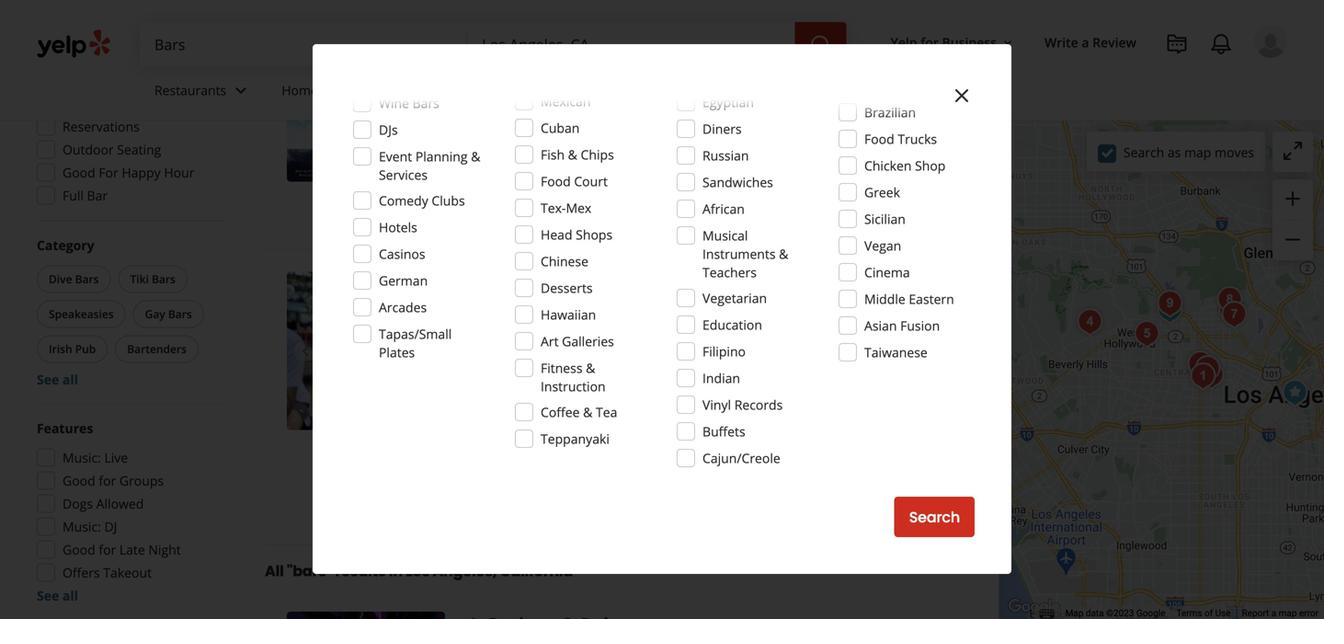 Task type: locate. For each thing, give the bounding box(es) containing it.
takeout up musical
[[682, 207, 726, 222]]

2 vertical spatial for
[[99, 541, 116, 558]]

or left both.
[[488, 450, 501, 468]]

read
[[690, 155, 721, 172]]

see all down "offers"
[[37, 587, 78, 604]]

0 vertical spatial the
[[872, 413, 892, 431]]

1 horizontal spatial bar
[[630, 23, 661, 49]]

0 vertical spatial vegan
[[865, 237, 902, 254]]

0 vertical spatial outdoor
[[63, 141, 114, 158]]

& right the instruments
[[779, 245, 789, 263]]

1 24 chevron down v2 image from the left
[[230, 79, 252, 102]]

see all for category
[[37, 371, 78, 388]]

outdoor seating
[[486, 207, 572, 222]]

0 horizontal spatial place
[[602, 450, 634, 468]]

noir hollywood image
[[1152, 285, 1189, 322]]

view website
[[826, 492, 923, 513]]

search inside search button
[[909, 507, 960, 528]]

cute
[[565, 432, 590, 449]]

desserts
[[541, 279, 593, 297]]

outdoor for outdoor seating
[[63, 141, 114, 158]]

for
[[99, 164, 118, 181]]

bars inside 'gay bars' 'button'
[[168, 306, 192, 321]]

1 vertical spatial in
[[389, 561, 403, 581]]

records
[[735, 396, 783, 413]]

1 horizontal spatial takeout
[[682, 207, 726, 222]]

1 horizontal spatial outdoor
[[486, 207, 531, 222]]

taiwanese
[[865, 344, 928, 361]]

outdoor down 'reservations'
[[63, 141, 114, 158]]

16 checkmark v2 image up shops
[[587, 207, 602, 221]]

reservations
[[63, 118, 140, 135]]

bars right tiki
[[152, 271, 176, 287]]

all down "offers"
[[62, 587, 78, 604]]

0 horizontal spatial vegan
[[599, 385, 636, 402]]

for inside button
[[921, 34, 939, 51]]

1 good from the top
[[63, 164, 95, 181]]

more down you on the right bottom of the page
[[673, 450, 707, 468]]

applebee's
[[467, 23, 566, 49]]

1 horizontal spatial food
[[865, 130, 895, 148]]

good for late night
[[63, 541, 181, 558]]

& up instruction
[[586, 359, 595, 377]]

a right report in the bottom of the page
[[1272, 608, 1277, 619]]

2 all from the top
[[62, 587, 78, 604]]

see all button down irish
[[37, 371, 78, 388]]

search
[[1124, 143, 1165, 161], [909, 507, 960, 528]]

see all button for features
[[37, 587, 78, 604]]

0 vertical spatial place
[[809, 432, 841, 449]]

enjoy
[[483, 155, 516, 172]]

1 horizontal spatial 24 chevron down v2 image
[[374, 79, 396, 102]]

and down three
[[594, 432, 617, 449]]

moves
[[1215, 143, 1255, 161]]

pet friendly
[[486, 385, 558, 402]]

good up dogs
[[63, 472, 95, 489]]

1 vertical spatial all
[[62, 587, 78, 604]]

search button
[[895, 497, 975, 537]]

vegan for vegan friendly
[[599, 385, 636, 402]]

as
[[1168, 143, 1181, 161]]

night
[[148, 541, 181, 558]]

the down cute
[[579, 450, 599, 468]]

review
[[1093, 34, 1137, 51]]

drugstore cowboy image
[[1216, 296, 1253, 333]]

of
[[1205, 608, 1213, 619]]

bars right wine
[[413, 94, 440, 112]]

2 music: from the top
[[63, 518, 101, 535]]

slideshow element
[[287, 23, 445, 182], [287, 272, 445, 430]]

takeout down 'late'
[[103, 564, 152, 581]]

4 star rating image
[[467, 303, 567, 321]]

24 chevron down v2 image inside restaurants link
[[230, 79, 252, 102]]

1 vertical spatial map
[[1279, 608, 1297, 619]]

for right yelp on the right top of page
[[921, 34, 939, 51]]

musical instruments & teachers
[[703, 227, 789, 281]]

outdoor left the seating
[[486, 207, 531, 222]]

full
[[63, 187, 84, 204]]

0 vertical spatial takeout
[[682, 207, 726, 222]]

1 horizontal spatial 16 checkmark v2 image
[[664, 207, 679, 221]]

1 all from the top
[[62, 371, 78, 388]]

1 see from the top
[[37, 371, 59, 388]]

1 horizontal spatial place
[[809, 432, 841, 449]]

1 see all from the top
[[37, 371, 78, 388]]

bar right the full
[[87, 187, 108, 204]]

friendly for pet friendly
[[509, 385, 554, 402]]

bar inside group
[[87, 187, 108, 204]]

zoom in image
[[1282, 188, 1304, 210]]

2 horizontal spatial 24 chevron down v2 image
[[510, 79, 532, 102]]

0 vertical spatial map
[[1185, 143, 1212, 161]]

business
[[942, 34, 997, 51]]

2 vertical spatial good
[[63, 541, 95, 558]]

0 vertical spatial see all
[[37, 371, 78, 388]]

yelp
[[891, 34, 918, 51]]

0 horizontal spatial takeout
[[103, 564, 152, 581]]

egyptian
[[703, 93, 754, 111]]

for up offers takeout
[[99, 541, 116, 558]]

24 chevron down v2 image up djs
[[374, 79, 396, 102]]

dive bars
[[49, 271, 99, 287]]

group
[[31, 42, 228, 210], [1273, 179, 1314, 260], [33, 236, 228, 389], [31, 419, 228, 605]]

0 horizontal spatial the
[[579, 450, 599, 468]]

see all down irish
[[37, 371, 78, 388]]

0 vertical spatial all
[[62, 371, 78, 388]]

pm up instruction
[[572, 359, 591, 377]]

vegan up tea
[[599, 385, 636, 402]]

1 until from the top
[[505, 88, 532, 105]]

4:14
[[130, 72, 155, 89]]

search down "eat"
[[909, 507, 960, 528]]

place down this
[[809, 432, 841, 449]]

1 horizontal spatial map
[[1279, 608, 1297, 619]]

0 horizontal spatial bar
[[87, 187, 108, 204]]

all down irish pub button
[[62, 371, 78, 388]]

outdoor inside group
[[63, 141, 114, 158]]

1 vertical spatial pm
[[572, 359, 591, 377]]

0 vertical spatial see
[[37, 371, 59, 388]]

scene
[[514, 432, 549, 449]]

2 vertical spatial a
[[1272, 608, 1277, 619]]

0 vertical spatial music:
[[63, 449, 101, 466]]

1 vertical spatial outdoor
[[486, 207, 531, 222]]

services down 'event'
[[379, 166, 428, 184]]

1 vertical spatial food
[[541, 172, 571, 190]]

bars down 4 star rating image
[[518, 332, 543, 347]]

map left 'error'
[[1279, 608, 1297, 619]]

bar right the +
[[630, 23, 661, 49]]

until for until 11:30 pm
[[505, 359, 532, 377]]

2 until from the top
[[505, 359, 532, 377]]

good for good for groups
[[63, 472, 95, 489]]

previous image
[[294, 340, 316, 362]]

1 vertical spatial more
[[673, 450, 707, 468]]

pm inside group
[[159, 72, 178, 89]]

wine bars
[[379, 94, 440, 112]]

a left laid on the bottom
[[742, 432, 750, 449]]

vegan down sicilian
[[865, 237, 902, 254]]

bars inside search dialog
[[413, 94, 440, 112]]

music: down dogs
[[63, 518, 101, 535]]

24 chevron down v2 image inside "home services" link
[[374, 79, 396, 102]]

dive
[[49, 271, 72, 287]]

info icon image
[[690, 386, 705, 400], [690, 386, 705, 400]]

fitness
[[541, 359, 583, 377]]

1 vertical spatial music:
[[63, 518, 101, 535]]

a
[[1082, 34, 1089, 51], [742, 432, 750, 449], [1272, 608, 1277, 619]]

takeout
[[682, 207, 726, 222], [103, 564, 152, 581]]

pm
[[159, 72, 178, 89], [572, 359, 591, 377]]

24 chevron down v2 image right restaurants
[[230, 79, 252, 102]]

1 horizontal spatial more
[[724, 155, 758, 172]]

home services
[[282, 81, 370, 99]]

map right as
[[1185, 143, 1212, 161]]

"bars"
[[287, 561, 332, 581]]

potions & poisons image
[[1185, 358, 1222, 395]]

2 horizontal spatial and
[[671, 413, 694, 431]]

friendly up times
[[639, 385, 685, 402]]

2 friendly from the left
[[639, 385, 685, 402]]

0 horizontal spatial and
[[488, 432, 511, 449]]

dollarita's®
[[483, 137, 576, 154]]

0 vertical spatial pm
[[159, 72, 178, 89]]

16 checkmark v2 image left african
[[664, 207, 679, 221]]

home services link
[[267, 66, 411, 120]]

the
[[872, 413, 892, 431], [579, 450, 599, 468]]

more up sandwiches
[[724, 155, 758, 172]]

all for features
[[62, 587, 78, 604]]

is down cute
[[567, 450, 576, 468]]

both.
[[504, 450, 536, 468]]

0 vertical spatial search
[[1124, 143, 1165, 161]]

1 horizontal spatial in
[[737, 413, 748, 431]]

and down "came
[[488, 432, 511, 449]]

1 slideshow element from the top
[[287, 23, 445, 182]]

0 horizontal spatial friendly
[[509, 385, 554, 402]]

(286 reviews)
[[596, 302, 675, 319]]

until for until midnight
[[505, 88, 532, 105]]

until left 'midnight'
[[505, 88, 532, 105]]

1 vertical spatial slideshow element
[[287, 272, 445, 430]]

all for category
[[62, 371, 78, 388]]

1 vertical spatial see
[[37, 587, 59, 604]]

a right write
[[1082, 34, 1089, 51]]

0 vertical spatial services
[[322, 81, 370, 99]]

1 horizontal spatial search
[[1124, 143, 1165, 161]]

terms of use link
[[1177, 608, 1231, 619]]

map for error
[[1279, 608, 1297, 619]]

group containing suggested
[[31, 42, 228, 210]]

zoom out image
[[1282, 229, 1304, 251]]

1 vertical spatial bar
[[87, 187, 108, 204]]

search left as
[[1124, 143, 1165, 161]]

1 friendly from the left
[[509, 385, 554, 402]]

restaurants
[[155, 81, 226, 99]]

tex-mex
[[541, 199, 592, 217]]

three
[[600, 413, 632, 431]]

1 horizontal spatial friendly
[[639, 385, 685, 402]]

asian fusion
[[865, 317, 940, 334]]

1 horizontal spatial or
[[894, 432, 907, 449]]

a inside "came here about three times and i'm so in love with this place, the vibe and scene is cute and colorful! if you want a laid back place to drink or eat or both. this is the place for…"
[[742, 432, 750, 449]]

0 horizontal spatial search
[[909, 507, 960, 528]]

16 vegan v2 image
[[580, 387, 595, 401]]

0 horizontal spatial food
[[541, 172, 571, 190]]

2 see from the top
[[37, 587, 59, 604]]

good up "offers"
[[63, 541, 95, 558]]

group containing category
[[33, 236, 228, 389]]

24 chevron down v2 image for home services
[[374, 79, 396, 102]]

1 horizontal spatial truly la image
[[1277, 374, 1314, 411]]

a for report
[[1272, 608, 1277, 619]]

in left los
[[389, 561, 403, 581]]

0 vertical spatial or
[[894, 432, 907, 449]]

2 see all from the top
[[37, 587, 78, 604]]

for for groups
[[99, 472, 116, 489]]

coffee
[[541, 403, 580, 421]]

court
[[574, 172, 608, 190]]

terms of use
[[1177, 608, 1231, 619]]

report a map error
[[1242, 608, 1319, 619]]

tiki
[[130, 271, 149, 287]]

bars right gay
[[168, 306, 192, 321]]

& down "16 vegan v2" icon
[[583, 403, 593, 421]]

seating
[[117, 141, 161, 158]]

group containing features
[[31, 419, 228, 605]]

1 vertical spatial for
[[99, 472, 116, 489]]

see all button down "offers"
[[37, 587, 78, 604]]

0 vertical spatial in
[[737, 413, 748, 431]]

comedy
[[379, 192, 428, 209]]

bars inside cocktail bars button
[[518, 332, 543, 347]]

0 vertical spatial good
[[63, 164, 95, 181]]

speakeasies
[[49, 306, 114, 321]]

outdoor
[[63, 141, 114, 158], [486, 207, 531, 222]]

write a review
[[1045, 34, 1137, 51]]

times
[[635, 413, 668, 431]]

bars inside dive bars button
[[75, 271, 99, 287]]

pm right 4:14 on the left top of the page
[[159, 72, 178, 89]]

1 horizontal spatial vegan
[[865, 237, 902, 254]]

0 horizontal spatial truly la image
[[287, 272, 445, 430]]

0 vertical spatial more
[[724, 155, 758, 172]]

in right so
[[737, 413, 748, 431]]

write
[[1045, 34, 1079, 51]]

services right previous image
[[322, 81, 370, 99]]

0 horizontal spatial 24 chevron down v2 image
[[230, 79, 252, 102]]

food for food trucks
[[865, 130, 895, 148]]

late
[[119, 541, 145, 558]]

0 horizontal spatial map
[[1185, 143, 1212, 161]]

1 horizontal spatial the
[[872, 413, 892, 431]]

your
[[534, 155, 561, 172]]

food up the chicken in the right top of the page
[[865, 130, 895, 148]]

& for fitness & instruction
[[586, 359, 595, 377]]

2 see all button from the top
[[37, 587, 78, 604]]

1 vertical spatial vegan
[[599, 385, 636, 402]]

food down your
[[541, 172, 571, 190]]

0 horizontal spatial 16 checkmark v2 image
[[587, 207, 602, 221]]

bars right the dive
[[75, 271, 99, 287]]

0 vertical spatial for
[[921, 34, 939, 51]]

& right "fish"
[[568, 146, 578, 163]]

friendly down until 11:30 pm
[[509, 385, 554, 402]]

& left the enjoy
[[471, 148, 481, 165]]

0 vertical spatial food
[[865, 130, 895, 148]]

& inside event planning & services
[[471, 148, 481, 165]]

all "bars" results in los angeles, california
[[265, 561, 573, 581]]

and
[[671, 413, 694, 431], [488, 432, 511, 449], [594, 432, 617, 449]]

1 vertical spatial a
[[742, 432, 750, 449]]

truly la
[[467, 272, 542, 297]]

1 vertical spatial search
[[909, 507, 960, 528]]

0 vertical spatial a
[[1082, 34, 1089, 51]]

place down colorful!
[[602, 450, 634, 468]]

see for category
[[37, 371, 59, 388]]

home
[[282, 81, 318, 99]]

truly la image
[[287, 272, 445, 430], [1277, 374, 1314, 411]]

& for fish & chips
[[568, 146, 578, 163]]

good up the full
[[63, 164, 95, 181]]

1 horizontal spatial a
[[1082, 34, 1089, 51]]

0 horizontal spatial is
[[552, 432, 561, 449]]

2 horizontal spatial a
[[1272, 608, 1277, 619]]

drink
[[860, 432, 891, 449]]

hawaiian
[[541, 306, 596, 323]]

0 horizontal spatial a
[[742, 432, 750, 449]]

2 good from the top
[[63, 472, 95, 489]]

2 slideshow element from the top
[[287, 272, 445, 430]]

24 chevron down v2 image left 'midnight'
[[510, 79, 532, 102]]

0 horizontal spatial outdoor
[[63, 141, 114, 158]]

0 vertical spatial slideshow element
[[287, 23, 445, 182]]

tiki-ti cocktail lounge image
[[1214, 293, 1250, 329]]

1 see all button from the top
[[37, 371, 78, 388]]

warwick image
[[1152, 292, 1189, 328]]

1 horizontal spatial pm
[[572, 359, 591, 377]]

0 horizontal spatial pm
[[159, 72, 178, 89]]

music: down the features
[[63, 449, 101, 466]]

1 vertical spatial good
[[63, 472, 95, 489]]

map region
[[976, 0, 1325, 619]]

1 vertical spatial see all button
[[37, 587, 78, 604]]

None search field
[[140, 22, 850, 66]]

search for search as map moves
[[1124, 143, 1165, 161]]

seoul salon restaurant & bar image
[[1190, 350, 1226, 387]]

takeout inside group
[[103, 564, 152, 581]]

colorful!
[[620, 432, 669, 449]]

art
[[541, 333, 559, 350]]

yelp for business button
[[884, 26, 1023, 59]]

2 24 chevron down v2 image from the left
[[374, 79, 396, 102]]

0 horizontal spatial or
[[488, 450, 501, 468]]

vegan inside search dialog
[[865, 237, 902, 254]]

16 chevron down v2 image
[[1001, 36, 1015, 50]]

for up dogs allowed at the left
[[99, 472, 116, 489]]

3 good from the top
[[63, 541, 95, 558]]

bars inside tiki bars button
[[152, 271, 176, 287]]

& inside fitness & instruction
[[586, 359, 595, 377]]

is up this
[[552, 432, 561, 449]]

african
[[703, 200, 745, 218]]

applebee's grill + bar image
[[287, 23, 445, 182]]

music: for music: dj
[[63, 518, 101, 535]]

1 horizontal spatial services
[[379, 166, 428, 184]]

or left "eat"
[[894, 432, 907, 449]]

1 vertical spatial takeout
[[103, 564, 152, 581]]

tu madre - los feliz image
[[1212, 281, 1248, 318]]

gay
[[145, 306, 165, 321]]

brazilian
[[865, 103, 916, 121]]

good for good for late night
[[63, 541, 95, 558]]

0 horizontal spatial more
[[673, 450, 707, 468]]

until 11:30 pm
[[505, 359, 591, 377]]

24 chevron down v2 image
[[230, 79, 252, 102], [374, 79, 396, 102], [510, 79, 532, 102]]

music: for music: live
[[63, 449, 101, 466]]

gangnam pocha image
[[1182, 346, 1219, 383]]

search image
[[810, 34, 832, 56]]

16 checkmark v2 image
[[587, 207, 602, 221], [664, 207, 679, 221]]

1 music: from the top
[[63, 449, 101, 466]]

the up drink
[[872, 413, 892, 431]]

0 vertical spatial until
[[505, 88, 532, 105]]

0 vertical spatial see all button
[[37, 371, 78, 388]]

1 horizontal spatial is
[[567, 450, 576, 468]]

until up pet friendly
[[505, 359, 532, 377]]

0 horizontal spatial services
[[322, 81, 370, 99]]

1 vertical spatial place
[[602, 450, 634, 468]]

and up "if"
[[671, 413, 694, 431]]

arts
[[554, 331, 578, 349]]

1 vertical spatial until
[[505, 359, 532, 377]]

features
[[37, 419, 93, 437]]

1 vertical spatial see all
[[37, 587, 78, 604]]

1 vertical spatial services
[[379, 166, 428, 184]]

if
[[673, 432, 681, 449]]



Task type: describe. For each thing, give the bounding box(es) containing it.
irish
[[49, 341, 72, 356]]

middle
[[865, 290, 906, 308]]

good for good for happy hour
[[63, 164, 95, 181]]

middle eastern
[[865, 290, 955, 308]]

plates
[[379, 344, 415, 361]]

more link
[[673, 450, 707, 468]]

map for moves
[[1185, 143, 1212, 161]]

offers
[[63, 564, 100, 581]]

back!
[[579, 137, 613, 154]]

art galleries
[[541, 333, 614, 350]]

friendly for vegan friendly
[[639, 385, 685, 402]]

dogs allowed
[[63, 495, 144, 512]]

this
[[808, 413, 830, 431]]

business categories element
[[140, 66, 1288, 120]]

wine
[[379, 94, 409, 112]]

1 vertical spatial is
[[567, 450, 576, 468]]

bars for cocktail bars
[[518, 332, 543, 347]]

district
[[582, 331, 624, 349]]

keyboard shortcuts image
[[1040, 609, 1055, 619]]

bars for tiki bars
[[152, 271, 176, 287]]

la
[[519, 272, 542, 297]]

search dialog
[[0, 0, 1325, 619]]

coffee & tea
[[541, 403, 618, 421]]

vegan friendly
[[599, 385, 685, 402]]

expand map image
[[1282, 140, 1304, 162]]

services inside business categories element
[[322, 81, 370, 99]]

here
[[530, 413, 558, 431]]

"came
[[488, 413, 527, 431]]

suggested
[[37, 42, 102, 60]]

favorite
[[565, 155, 611, 172]]

gay bars
[[145, 306, 192, 321]]

groups
[[119, 472, 164, 489]]

cinema
[[865, 264, 910, 281]]

education
[[703, 316, 762, 333]]

1 vertical spatial or
[[488, 450, 501, 468]]

asian
[[865, 317, 897, 334]]

4:14 pm
[[130, 72, 178, 89]]

bars for gay bars
[[168, 306, 192, 321]]

slideshow element for until 11:30 pm
[[287, 272, 445, 430]]

close image
[[951, 85, 973, 107]]

musical
[[703, 227, 748, 244]]

use
[[1216, 608, 1231, 619]]

previous image
[[294, 91, 316, 114]]

1 horizontal spatial and
[[594, 432, 617, 449]]

speakeasies button
[[37, 300, 126, 328]]

event
[[379, 148, 412, 165]]

services inside event planning & services
[[379, 166, 428, 184]]

head
[[541, 226, 573, 243]]

this
[[539, 450, 563, 468]]

los
[[406, 561, 430, 581]]

error
[[1300, 608, 1319, 619]]

at
[[519, 155, 531, 172]]

seating
[[534, 207, 572, 222]]

& inside the musical instruments & teachers
[[779, 245, 789, 263]]

outdoor for outdoor seating
[[486, 207, 531, 222]]

bar next door image
[[1072, 304, 1109, 340]]

tiki bars button
[[118, 265, 188, 293]]

write a review link
[[1038, 26, 1144, 59]]

0 vertical spatial is
[[552, 432, 561, 449]]

more inside dollarita's® back! enjoy at your favorite applebee's. read more
[[724, 155, 758, 172]]

search for search
[[909, 507, 960, 528]]

bartenders
[[127, 341, 187, 356]]

planning
[[416, 148, 468, 165]]

midnight
[[535, 88, 589, 105]]

for for business
[[921, 34, 939, 51]]

next image
[[416, 340, 438, 362]]

music: live
[[63, 449, 128, 466]]

offers takeout
[[63, 564, 152, 581]]

r bar image
[[1193, 357, 1230, 394]]

fusion
[[901, 317, 940, 334]]

so
[[720, 413, 733, 431]]

2 16 checkmark v2 image from the left
[[664, 207, 679, 221]]

djs
[[379, 121, 398, 138]]

see for features
[[37, 587, 59, 604]]

russian
[[703, 147, 749, 164]]

full bar
[[63, 187, 108, 204]]

clubs
[[432, 192, 465, 209]]

see all button for category
[[37, 371, 78, 388]]

1 16 checkmark v2 image from the left
[[587, 207, 602, 221]]

& for coffee & tea
[[583, 403, 593, 421]]

food for food court
[[541, 172, 571, 190]]

mex
[[566, 199, 592, 217]]

see all for features
[[37, 587, 78, 604]]

0 vertical spatial bar
[[630, 23, 661, 49]]

slideshow element for until midnight
[[287, 23, 445, 182]]

24 chevron down v2 image for restaurants
[[230, 79, 252, 102]]

3 24 chevron down v2 image from the left
[[510, 79, 532, 102]]

diners
[[703, 120, 742, 138]]

pub
[[75, 341, 96, 356]]

tiki bars
[[130, 271, 176, 287]]

in inside "came here about three times and i'm so in love with this place, the vibe and scene is cute and colorful! if you want a laid back place to drink or eat or both. this is the place for…"
[[737, 413, 748, 431]]

4.0 link
[[574, 300, 592, 320]]

bars for wine bars
[[413, 94, 440, 112]]

cocktail bars
[[471, 332, 543, 347]]

california
[[500, 561, 573, 581]]

report
[[1242, 608, 1270, 619]]

notifications image
[[1210, 33, 1233, 55]]

angeles,
[[433, 561, 497, 581]]

shops
[[576, 226, 613, 243]]

projects image
[[1166, 33, 1188, 55]]

1 vertical spatial the
[[579, 450, 599, 468]]

apb image
[[1129, 316, 1166, 352]]

eat
[[911, 432, 929, 449]]

google image
[[1004, 595, 1065, 619]]

data
[[1086, 608, 1104, 619]]

bars for dive bars
[[75, 271, 99, 287]]

vegan for vegan
[[865, 237, 902, 254]]

next image
[[416, 91, 438, 114]]

a for write
[[1082, 34, 1089, 51]]

arcades
[[379, 298, 427, 316]]

vinyl records
[[703, 396, 783, 413]]

dollarita's® back! enjoy at your favorite applebee's. read more
[[483, 137, 758, 172]]

truly la link
[[467, 272, 542, 297]]

4.0
[[574, 302, 592, 319]]

user actions element
[[876, 23, 1314, 136]]

filipino
[[703, 343, 746, 360]]

tea
[[596, 403, 618, 421]]

i'm
[[698, 413, 716, 431]]

tex-
[[541, 199, 566, 217]]

vegetarian
[[703, 289, 767, 307]]

for for late
[[99, 541, 116, 558]]

website
[[864, 492, 923, 513]]

truly
[[467, 272, 515, 297]]

report a map error link
[[1242, 608, 1319, 619]]

vibe
[[895, 413, 920, 431]]

yelp for business
[[891, 34, 997, 51]]

11:30
[[535, 359, 568, 377]]

0 horizontal spatial in
[[389, 561, 403, 581]]

"came here about three times and i'm so in love with this place, the vibe and scene is cute and colorful! if you want a laid back place to drink or eat or both. this is the place for…"
[[488, 413, 929, 468]]



Task type: vqa. For each thing, say whether or not it's contained in the screenshot.
View
yes



